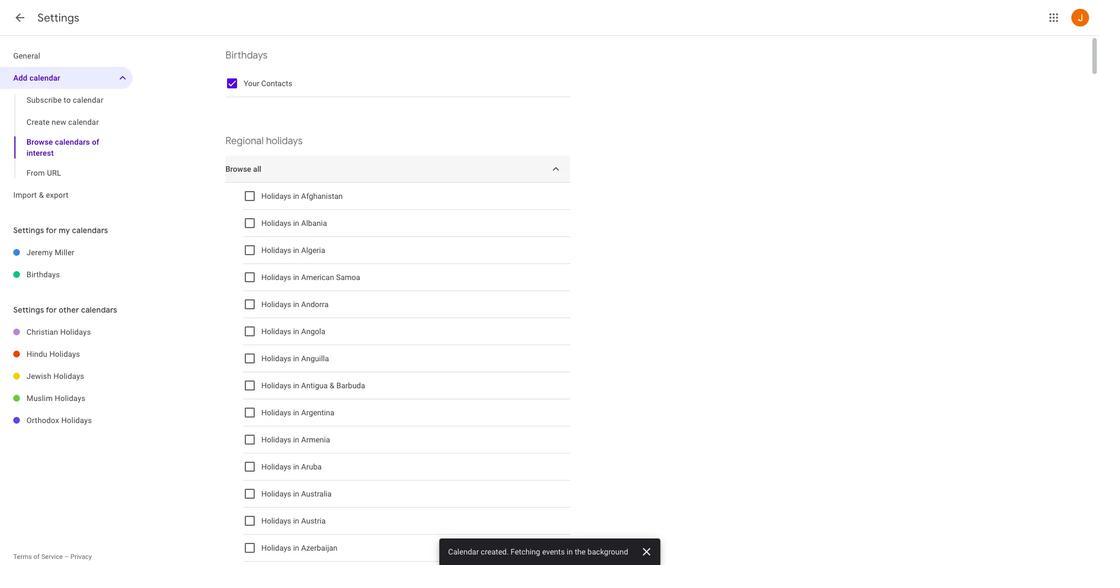 Task type: describe. For each thing, give the bounding box(es) containing it.
privacy link
[[70, 553, 92, 561]]

your
[[244, 79, 259, 88]]

browse for browse calendars of interest
[[27, 138, 53, 146]]

add
[[13, 73, 27, 82]]

from url
[[27, 169, 61, 177]]

settings for other calendars
[[13, 305, 117, 315]]

austria
[[301, 517, 326, 525]]

holidays inside the orthodox holidays link
[[61, 416, 92, 425]]

interest
[[27, 149, 54, 157]]

regional
[[225, 135, 264, 148]]

to
[[64, 96, 71, 104]]

in for angola
[[293, 327, 299, 336]]

browse calendars of interest
[[27, 138, 99, 157]]

settings for settings for other calendars
[[13, 305, 44, 315]]

create new calendar
[[27, 118, 99, 127]]

christian holidays
[[27, 328, 91, 337]]

holidays for holidays in armenia
[[261, 435, 291, 444]]

hindu holidays
[[27, 350, 80, 359]]

holidays for holidays in aruba
[[261, 462, 291, 471]]

birthdays link
[[27, 264, 133, 286]]

calendars inside browse calendars of interest
[[55, 138, 90, 146]]

holidays for holidays in azerbaijan
[[261, 544, 291, 553]]

settings for other calendars tree
[[0, 321, 133, 432]]

holidays for holidays in anguilla
[[261, 354, 291, 363]]

go back image
[[13, 11, 27, 24]]

antigua
[[301, 381, 328, 390]]

add calendar tree item
[[0, 67, 133, 89]]

import & export
[[13, 191, 69, 199]]

holidays in american samoa
[[261, 273, 360, 282]]

muslim
[[27, 394, 53, 403]]

regional holidays
[[225, 135, 303, 148]]

service
[[41, 553, 63, 561]]

holidays in antigua & barbuda
[[261, 381, 365, 390]]

holidays in afghanistan
[[261, 192, 343, 201]]

christian holidays tree item
[[0, 321, 133, 343]]

jewish holidays tree item
[[0, 365, 133, 387]]

australia
[[301, 490, 332, 498]]

calendar for create new calendar
[[68, 118, 99, 127]]

privacy
[[70, 553, 92, 561]]

holidays for holidays in angola
[[261, 327, 291, 336]]

url
[[47, 169, 61, 177]]

holidays for holidays in argentina
[[261, 408, 291, 417]]

settings for my calendars tree
[[0, 241, 133, 286]]

add calendar
[[13, 73, 60, 82]]

holidays in australia
[[261, 490, 332, 498]]

christian holidays link
[[27, 321, 133, 343]]

hindu holidays link
[[27, 343, 133, 365]]

jeremy
[[27, 248, 53, 257]]

browse all
[[225, 165, 261, 174]]

holidays inside muslim holidays link
[[55, 394, 85, 403]]

holidays for holidays in american samoa
[[261, 273, 291, 282]]

your contacts
[[244, 79, 292, 88]]

samoa
[[336, 273, 360, 282]]

1 vertical spatial &
[[330, 381, 334, 390]]

in for afghanistan
[[293, 192, 299, 201]]

argentina
[[301, 408, 334, 417]]

holidays in argentina
[[261, 408, 334, 417]]

0 horizontal spatial of
[[34, 553, 40, 561]]

holidays for holidays in andorra
[[261, 300, 291, 309]]

calendar inside "add calendar" tree item
[[30, 73, 60, 82]]

azerbaijan
[[301, 544, 338, 553]]

in for armenia
[[293, 435, 299, 444]]

settings for my calendars
[[13, 225, 108, 235]]

jeremy miller
[[27, 248, 74, 257]]

barbuda
[[336, 381, 365, 390]]

calendar created. fetching events in the background
[[448, 548, 628, 556]]

holidays in andorra
[[261, 300, 329, 309]]

events
[[542, 548, 565, 556]]

orthodox holidays tree item
[[0, 409, 133, 432]]

the
[[574, 548, 585, 556]]

background
[[587, 548, 628, 556]]

holidays in angola
[[261, 327, 325, 336]]

birthdays inside tree item
[[27, 270, 60, 279]]

in for australia
[[293, 490, 299, 498]]

in for albania
[[293, 219, 299, 228]]

terms
[[13, 553, 32, 561]]

birthdays tree item
[[0, 264, 133, 286]]

muslim holidays
[[27, 394, 85, 403]]

holidays in azerbaijan
[[261, 544, 338, 553]]

holidays in aruba
[[261, 462, 322, 471]]

jewish
[[27, 372, 52, 381]]

in for azerbaijan
[[293, 544, 299, 553]]

albania
[[301, 219, 327, 228]]

browse for browse all
[[225, 165, 251, 174]]

calendar for subscribe to calendar
[[73, 96, 103, 104]]

in for aruba
[[293, 462, 299, 471]]

holidays in austria
[[261, 517, 326, 525]]

tree containing general
[[0, 45, 133, 206]]

holidays inside hindu holidays link
[[49, 350, 80, 359]]

settings for settings for my calendars
[[13, 225, 44, 235]]

create
[[27, 118, 50, 127]]



Task type: vqa. For each thing, say whether or not it's contained in the screenshot.
Anguilla in
yes



Task type: locate. For each thing, give the bounding box(es) containing it.
holidays down "christian holidays" tree item
[[49, 350, 80, 359]]

& inside tree
[[39, 191, 44, 199]]

–
[[64, 553, 69, 561]]

aruba
[[301, 462, 322, 471]]

holidays up holidays in aruba at the left of the page
[[261, 435, 291, 444]]

holidays for holidays in albania
[[261, 219, 291, 228]]

jewish holidays
[[27, 372, 84, 381]]

holidays up the holidays in angola
[[261, 300, 291, 309]]

holidays in anguilla
[[261, 354, 329, 363]]

calendar right to
[[73, 96, 103, 104]]

holidays
[[266, 135, 303, 148]]

holidays down holidays in australia
[[261, 517, 291, 525]]

in for antigua
[[293, 381, 299, 390]]

in left andorra
[[293, 300, 299, 309]]

in left austria on the bottom
[[293, 517, 299, 525]]

subscribe
[[27, 96, 62, 104]]

from
[[27, 169, 45, 177]]

in
[[293, 192, 299, 201], [293, 219, 299, 228], [293, 246, 299, 255], [293, 273, 299, 282], [293, 300, 299, 309], [293, 327, 299, 336], [293, 354, 299, 363], [293, 381, 299, 390], [293, 408, 299, 417], [293, 435, 299, 444], [293, 462, 299, 471], [293, 490, 299, 498], [293, 517, 299, 525], [293, 544, 299, 553], [566, 548, 573, 556]]

holidays in algeria
[[261, 246, 325, 255]]

in for argentina
[[293, 408, 299, 417]]

holidays up holidays in algeria
[[261, 219, 291, 228]]

holidays for holidays in australia
[[261, 490, 291, 498]]

1 vertical spatial for
[[46, 305, 57, 315]]

browse left the all
[[225, 165, 251, 174]]

holidays for holidays in algeria
[[261, 246, 291, 255]]

calendars for other
[[81, 305, 117, 315]]

in left anguilla on the left of the page
[[293, 354, 299, 363]]

1 for from the top
[[46, 225, 57, 235]]

of inside browse calendars of interest
[[92, 138, 99, 146]]

birthdays down jeremy
[[27, 270, 60, 279]]

holidays down holidays in algeria
[[261, 273, 291, 282]]

1 horizontal spatial birthdays
[[225, 49, 268, 62]]

0 vertical spatial calendar
[[30, 73, 60, 82]]

calendar right new at left
[[68, 118, 99, 127]]

tree
[[0, 45, 133, 206]]

afghanistan
[[301, 192, 343, 201]]

holidays for holidays in antigua & barbuda
[[261, 381, 291, 390]]

for
[[46, 225, 57, 235], [46, 305, 57, 315]]

2 vertical spatial settings
[[13, 305, 44, 315]]

holidays up holidays in armenia
[[261, 408, 291, 417]]

browse inside browse calendars of interest
[[27, 138, 53, 146]]

holidays down holidays in armenia
[[261, 462, 291, 471]]

for left other
[[46, 305, 57, 315]]

settings
[[38, 11, 79, 25], [13, 225, 44, 235], [13, 305, 44, 315]]

general
[[13, 51, 40, 60]]

holidays up "orthodox holidays" tree item
[[55, 394, 85, 403]]

1 vertical spatial calendars
[[72, 225, 108, 235]]

in left the azerbaijan
[[293, 544, 299, 553]]

in for anguilla
[[293, 354, 299, 363]]

1 vertical spatial settings
[[13, 225, 44, 235]]

jewish holidays link
[[27, 365, 133, 387]]

calendar
[[30, 73, 60, 82], [73, 96, 103, 104], [68, 118, 99, 127]]

0 horizontal spatial browse
[[27, 138, 53, 146]]

in for austria
[[293, 517, 299, 525]]

hindu
[[27, 350, 47, 359]]

for left my on the top of page
[[46, 225, 57, 235]]

of right 'terms'
[[34, 553, 40, 561]]

in left aruba
[[293, 462, 299, 471]]

all
[[253, 165, 261, 174]]

0 vertical spatial browse
[[27, 138, 53, 146]]

in for american
[[293, 273, 299, 282]]

christian
[[27, 328, 58, 337]]

0 horizontal spatial &
[[39, 191, 44, 199]]

subscribe to calendar
[[27, 96, 103, 104]]

holidays up holidays in albania
[[261, 192, 291, 201]]

calendars down create new calendar
[[55, 138, 90, 146]]

muslim holidays tree item
[[0, 387, 133, 409]]

for for other
[[46, 305, 57, 315]]

terms of service link
[[13, 553, 63, 561]]

browse up interest at the top left of the page
[[27, 138, 53, 146]]

andorra
[[301, 300, 329, 309]]

fetching
[[510, 548, 540, 556]]

holidays
[[261, 192, 291, 201], [261, 219, 291, 228], [261, 246, 291, 255], [261, 273, 291, 282], [261, 300, 291, 309], [261, 327, 291, 336], [60, 328, 91, 337], [49, 350, 80, 359], [261, 354, 291, 363], [54, 372, 84, 381], [261, 381, 291, 390], [55, 394, 85, 403], [261, 408, 291, 417], [61, 416, 92, 425], [261, 435, 291, 444], [261, 462, 291, 471], [261, 490, 291, 498], [261, 517, 291, 525], [261, 544, 291, 553]]

browse inside tree item
[[225, 165, 251, 174]]

holidays down holidays in aruba at the left of the page
[[261, 490, 291, 498]]

orthodox holidays link
[[27, 409, 133, 432]]

holidays in armenia
[[261, 435, 330, 444]]

0 vertical spatial for
[[46, 225, 57, 235]]

of down create new calendar
[[92, 138, 99, 146]]

holidays inside christian holidays link
[[60, 328, 91, 337]]

1 vertical spatial of
[[34, 553, 40, 561]]

0 horizontal spatial birthdays
[[27, 270, 60, 279]]

2 vertical spatial calendar
[[68, 118, 99, 127]]

holidays inside jewish holidays link
[[54, 372, 84, 381]]

of
[[92, 138, 99, 146], [34, 553, 40, 561]]

in left algeria
[[293, 246, 299, 255]]

0 vertical spatial calendars
[[55, 138, 90, 146]]

holidays in albania
[[261, 219, 327, 228]]

browse all tree item
[[225, 156, 570, 183]]

1 horizontal spatial browse
[[225, 165, 251, 174]]

holidays down holidays in albania
[[261, 246, 291, 255]]

1 horizontal spatial &
[[330, 381, 334, 390]]

import
[[13, 191, 37, 199]]

in left australia
[[293, 490, 299, 498]]

for for my
[[46, 225, 57, 235]]

created.
[[481, 548, 508, 556]]

export
[[46, 191, 69, 199]]

group
[[0, 89, 133, 184]]

group containing subscribe to calendar
[[0, 89, 133, 184]]

anguilla
[[301, 354, 329, 363]]

settings up jeremy
[[13, 225, 44, 235]]

holidays up hindu holidays link
[[60, 328, 91, 337]]

calendars for my
[[72, 225, 108, 235]]

2 vertical spatial calendars
[[81, 305, 117, 315]]

calendars
[[55, 138, 90, 146], [72, 225, 108, 235], [81, 305, 117, 315]]

1 horizontal spatial of
[[92, 138, 99, 146]]

birthdays
[[225, 49, 268, 62], [27, 270, 60, 279]]

settings up christian
[[13, 305, 44, 315]]

in left argentina
[[293, 408, 299, 417]]

holidays for holidays in afghanistan
[[261, 192, 291, 201]]

holidays down muslim holidays link
[[61, 416, 92, 425]]

miller
[[55, 248, 74, 257]]

in left the
[[566, 548, 573, 556]]

in left american
[[293, 273, 299, 282]]

in for algeria
[[293, 246, 299, 255]]

american
[[301, 273, 334, 282]]

terms of service – privacy
[[13, 553, 92, 561]]

&
[[39, 191, 44, 199], [330, 381, 334, 390]]

calendars up christian holidays link
[[81, 305, 117, 315]]

in left armenia
[[293, 435, 299, 444]]

in left antigua
[[293, 381, 299, 390]]

settings heading
[[38, 11, 79, 25]]

0 vertical spatial of
[[92, 138, 99, 146]]

new
[[52, 118, 66, 127]]

hindu holidays tree item
[[0, 343, 133, 365]]

birthdays up your on the top
[[225, 49, 268, 62]]

settings right go back image in the left top of the page
[[38, 11, 79, 25]]

in left 'albania'
[[293, 219, 299, 228]]

muslim holidays link
[[27, 387, 133, 409]]

2 for from the top
[[46, 305, 57, 315]]

0 vertical spatial birthdays
[[225, 49, 268, 62]]

armenia
[[301, 435, 330, 444]]

angola
[[301, 327, 325, 336]]

calendars right my on the top of page
[[72, 225, 108, 235]]

other
[[59, 305, 79, 315]]

holidays down the holidays in angola
[[261, 354, 291, 363]]

1 vertical spatial birthdays
[[27, 270, 60, 279]]

holidays for holidays in austria
[[261, 517, 291, 525]]

calendar
[[448, 548, 479, 556]]

in left angola
[[293, 327, 299, 336]]

calendar up 'subscribe'
[[30, 73, 60, 82]]

0 vertical spatial &
[[39, 191, 44, 199]]

holidays down holidays in austria
[[261, 544, 291, 553]]

algeria
[[301, 246, 325, 255]]

my
[[59, 225, 70, 235]]

orthodox
[[27, 416, 59, 425]]

browse
[[27, 138, 53, 146], [225, 165, 251, 174]]

holidays up muslim holidays tree item
[[54, 372, 84, 381]]

contacts
[[261, 79, 292, 88]]

1 vertical spatial calendar
[[73, 96, 103, 104]]

& right antigua
[[330, 381, 334, 390]]

& left 'export'
[[39, 191, 44, 199]]

1 vertical spatial browse
[[225, 165, 251, 174]]

in for andorra
[[293, 300, 299, 309]]

jeremy miller tree item
[[0, 241, 133, 264]]

holidays down "holidays in anguilla"
[[261, 381, 291, 390]]

holidays down holidays in andorra
[[261, 327, 291, 336]]

in left the afghanistan
[[293, 192, 299, 201]]

0 vertical spatial settings
[[38, 11, 79, 25]]

settings for settings
[[38, 11, 79, 25]]

orthodox holidays
[[27, 416, 92, 425]]



